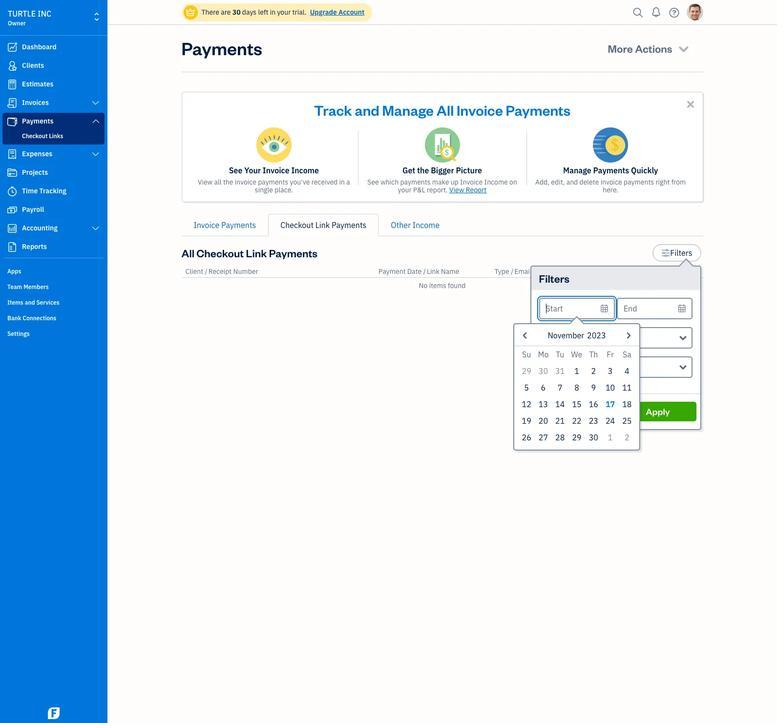 Task type: describe. For each thing, give the bounding box(es) containing it.
checkout link payments
[[281, 220, 367, 230]]

invoice image
[[6, 98, 18, 108]]

1 vertical spatial 29 button
[[569, 430, 586, 446]]

items and services link
[[2, 295, 105, 310]]

currency
[[546, 363, 578, 372]]

0 horizontal spatial all
[[182, 246, 195, 260]]

report image
[[6, 242, 18, 252]]

0 horizontal spatial 1
[[575, 367, 580, 376]]

12 button
[[519, 396, 535, 413]]

estimates
[[22, 80, 54, 88]]

22
[[573, 416, 582, 426]]

your inside see which payments make up invoice income on your p&l report.
[[398, 186, 412, 195]]

0 horizontal spatial 30
[[233, 8, 241, 17]]

manage inside manage payments quickly add, edit, and delete invoice payments right from here.
[[564, 166, 592, 175]]

upgrade
[[310, 8, 337, 17]]

estimates link
[[2, 76, 105, 93]]

1 vertical spatial link
[[246, 246, 267, 260]]

other income link
[[379, 214, 452, 237]]

22 button
[[569, 413, 586, 430]]

main element
[[0, 0, 132, 724]]

which
[[381, 178, 399, 187]]

from
[[672, 178, 686, 187]]

view inside see your invoice income view all the invoice payments you've received in a single place.
[[198, 178, 213, 187]]

0 horizontal spatial your
[[277, 8, 291, 17]]

client / receipt number
[[185, 267, 258, 276]]

expense image
[[6, 150, 18, 159]]

email
[[515, 267, 532, 276]]

estimate image
[[6, 80, 18, 89]]

fr
[[607, 350, 614, 360]]

Currency field
[[539, 357, 693, 378]]

payments for add,
[[624, 178, 655, 187]]

29 for bottommost "29" button
[[573, 433, 582, 443]]

see your invoice income image
[[257, 128, 292, 163]]

track and manage all invoice payments
[[314, 101, 571, 119]]

9 button
[[586, 380, 602, 396]]

chevron large down image for payments
[[91, 117, 100, 125]]

invoices link
[[2, 94, 105, 112]]

th
[[590, 350, 598, 360]]

members
[[23, 284, 49, 291]]

0 horizontal spatial filters
[[539, 272, 570, 285]]

date
[[408, 267, 422, 276]]

/ for type
[[511, 267, 514, 276]]

9
[[592, 383, 596, 393]]

24
[[606, 416, 615, 426]]

su
[[522, 350, 531, 360]]

19
[[522, 416, 532, 426]]

picture
[[456, 166, 482, 175]]

dashboard link
[[2, 39, 105, 56]]

invoice for payments
[[601, 178, 623, 187]]

get
[[403, 166, 416, 175]]

items
[[429, 282, 447, 290]]

trial.
[[293, 8, 307, 17]]

8 button
[[569, 380, 586, 396]]

1 horizontal spatial the
[[417, 166, 429, 175]]

10 button
[[602, 380, 619, 396]]

tracking
[[39, 187, 66, 196]]

expenses link
[[2, 146, 105, 163]]

money image
[[6, 205, 18, 215]]

clients
[[22, 61, 44, 70]]

payment image
[[6, 117, 18, 127]]

/ for amount
[[676, 267, 679, 276]]

0 horizontal spatial in
[[270, 8, 276, 17]]

End date in MM/DD/YYYY format text field
[[617, 298, 693, 320]]

and inside manage payments quickly add, edit, and delete invoice payments right from here.
[[567, 178, 578, 187]]

expenses
[[22, 150, 52, 158]]

turtle inc owner
[[8, 9, 51, 27]]

27
[[539, 433, 548, 443]]

1 vertical spatial 30 button
[[586, 430, 602, 446]]

other
[[391, 220, 411, 230]]

2 vertical spatial checkout
[[197, 246, 244, 260]]

28 button
[[552, 430, 569, 446]]

chevron large down image for expenses
[[91, 151, 100, 158]]

checkout for checkout link payments
[[281, 220, 314, 230]]

freshbooks image
[[46, 708, 62, 720]]

chevron large down image for accounting
[[91, 225, 100, 233]]

17 button
[[602, 396, 619, 413]]

more actions button
[[600, 37, 700, 60]]

make
[[433, 178, 449, 187]]

found
[[448, 282, 466, 290]]

5
[[525, 383, 529, 393]]

26
[[522, 433, 532, 443]]

amount button
[[650, 267, 675, 276]]

client image
[[6, 61, 18, 71]]

Start date in MM/DD/YYYY format text field
[[539, 298, 615, 320]]

report
[[466, 186, 487, 195]]

links
[[49, 132, 63, 140]]

connections
[[23, 315, 56, 322]]

0 vertical spatial manage
[[383, 101, 434, 119]]

name
[[441, 267, 460, 276]]

search image
[[631, 5, 646, 20]]

filters button
[[653, 244, 702, 262]]

and for services
[[25, 299, 35, 306]]

2023
[[588, 331, 606, 341]]

21
[[556, 416, 565, 426]]

14
[[556, 400, 565, 410]]

1 vertical spatial 1 button
[[602, 430, 619, 446]]

bank
[[7, 315, 21, 322]]

no items found
[[419, 282, 466, 290]]

tu
[[556, 350, 565, 360]]

notifications image
[[649, 2, 665, 22]]

all checkout link payments
[[182, 246, 318, 260]]

23
[[589, 416, 599, 426]]

your
[[244, 166, 261, 175]]

Payment Type field
[[539, 327, 693, 349]]

income inside see your invoice income view all the invoice payments you've received in a single place.
[[292, 166, 319, 175]]

manage payments quickly add, edit, and delete invoice payments right from here.
[[536, 166, 686, 195]]

2 vertical spatial link
[[427, 267, 440, 276]]

invoices
[[22, 98, 49, 107]]

there
[[202, 8, 219, 17]]

project image
[[6, 168, 18, 178]]

go to help image
[[667, 5, 683, 20]]

on
[[510, 178, 518, 187]]

a
[[347, 178, 350, 187]]

3
[[608, 367, 613, 376]]

checkout link payments link
[[269, 214, 379, 237]]

grid containing su
[[519, 347, 636, 446]]

bank connections
[[7, 315, 56, 322]]

other income
[[391, 220, 440, 230]]

type / email
[[495, 267, 532, 276]]



Task type: vqa. For each thing, say whether or not it's contained in the screenshot.
"Amount / Status"
yes



Task type: locate. For each thing, give the bounding box(es) containing it.
29 button down the su
[[519, 363, 535, 380]]

see inside see your invoice income view all the invoice payments you've received in a single place.
[[229, 166, 243, 175]]

0 vertical spatial 1 button
[[569, 363, 586, 380]]

0 vertical spatial your
[[277, 8, 291, 17]]

in right left
[[270, 8, 276, 17]]

29 down 22
[[573, 433, 582, 443]]

30 button down 23
[[586, 430, 602, 446]]

items and services
[[7, 299, 59, 306]]

manage payments quickly image
[[593, 128, 629, 163]]

1 horizontal spatial income
[[413, 220, 440, 230]]

2 / from the left
[[424, 267, 426, 276]]

0 horizontal spatial link
[[246, 246, 267, 260]]

reports link
[[2, 239, 105, 256]]

up
[[451, 178, 459, 187]]

0 vertical spatial 30 button
[[535, 363, 552, 380]]

1 horizontal spatial 2
[[625, 433, 630, 443]]

chevron large down image
[[91, 99, 100, 107], [91, 117, 100, 125]]

0 vertical spatial 30
[[233, 8, 241, 17]]

1 horizontal spatial view
[[450, 186, 465, 195]]

add,
[[536, 178, 550, 187]]

1 horizontal spatial and
[[355, 101, 380, 119]]

27 button
[[535, 430, 552, 446]]

2 up 9
[[592, 367, 596, 376]]

0 vertical spatial chevron large down image
[[91, 151, 100, 158]]

5 button
[[519, 380, 535, 396]]

link up number
[[246, 246, 267, 260]]

4 / from the left
[[676, 267, 679, 276]]

chevron large down image inside invoices link
[[91, 99, 100, 107]]

0 vertical spatial payment
[[379, 267, 406, 276]]

1 horizontal spatial 30
[[539, 367, 548, 376]]

29 down the su
[[522, 367, 532, 376]]

0 vertical spatial 2
[[592, 367, 596, 376]]

checkout up receipt
[[197, 246, 244, 260]]

and for manage
[[355, 101, 380, 119]]

1 vertical spatial chevron large down image
[[91, 225, 100, 233]]

/ for client
[[205, 267, 208, 276]]

/ left status
[[676, 267, 679, 276]]

1 horizontal spatial 1 button
[[602, 430, 619, 446]]

30 button down mo
[[535, 363, 552, 380]]

payment left date
[[379, 267, 406, 276]]

2 chevron large down image from the top
[[91, 117, 100, 125]]

2 payments from the left
[[401, 178, 431, 187]]

your
[[277, 8, 291, 17], [398, 186, 412, 195]]

amount
[[650, 267, 675, 276]]

payment up tu
[[546, 333, 577, 343]]

/ right date
[[424, 267, 426, 276]]

chevron large down image up reports link
[[91, 225, 100, 233]]

settings image
[[662, 247, 671, 259]]

services
[[36, 299, 59, 306]]

payments inside see which payments make up invoice income on your p&l report.
[[401, 178, 431, 187]]

invoice inside see your invoice income view all the invoice payments you've received in a single place.
[[263, 166, 290, 175]]

29 button
[[519, 363, 535, 380], [569, 430, 586, 446]]

4 button
[[619, 363, 636, 380]]

1 vertical spatial 1
[[608, 433, 613, 443]]

your left trial.
[[277, 8, 291, 17]]

20
[[539, 416, 548, 426]]

30 for 30 button to the bottom
[[589, 433, 599, 443]]

view report
[[450, 186, 487, 195]]

manage
[[383, 101, 434, 119], [564, 166, 592, 175]]

your left p&l
[[398, 186, 412, 195]]

26 button
[[519, 430, 535, 446]]

settings
[[7, 330, 30, 338]]

view right make
[[450, 186, 465, 195]]

30
[[233, 8, 241, 17], [539, 367, 548, 376], [589, 433, 599, 443]]

30 right the are
[[233, 8, 241, 17]]

0 vertical spatial chevron large down image
[[91, 99, 100, 107]]

1 chevron large down image from the top
[[91, 99, 100, 107]]

payments down quickly
[[624, 178, 655, 187]]

1 vertical spatial manage
[[564, 166, 592, 175]]

november
[[548, 331, 585, 341]]

filters right email
[[539, 272, 570, 285]]

you've
[[290, 178, 310, 187]]

checkout up the 'expenses'
[[22, 132, 48, 140]]

see for which
[[368, 178, 379, 187]]

all up get the bigger picture
[[437, 101, 454, 119]]

the inside see your invoice income view all the invoice payments you've received in a single place.
[[223, 178, 233, 187]]

2 horizontal spatial and
[[567, 178, 578, 187]]

income right other
[[413, 220, 440, 230]]

edit,
[[552, 178, 565, 187]]

see left which
[[368, 178, 379, 187]]

1 horizontal spatial filters
[[671, 248, 693, 258]]

2 button down 25
[[619, 430, 636, 446]]

payments inside main element
[[22, 117, 54, 126]]

2
[[592, 367, 596, 376], [625, 433, 630, 443]]

upgrade account link
[[308, 8, 365, 17]]

view
[[198, 178, 213, 187], [450, 186, 465, 195]]

1 horizontal spatial payments
[[401, 178, 431, 187]]

link down received
[[316, 220, 330, 230]]

1 vertical spatial type
[[579, 333, 596, 343]]

clients link
[[2, 57, 105, 75]]

income inside see which payments make up invoice income on your p&l report.
[[485, 178, 508, 187]]

2 horizontal spatial 30
[[589, 433, 599, 443]]

chart image
[[6, 224, 18, 234]]

1 up 8
[[575, 367, 580, 376]]

apps link
[[2, 264, 105, 279]]

grid
[[519, 347, 636, 446]]

1 payments from the left
[[258, 178, 289, 187]]

bank connections link
[[2, 311, 105, 326]]

track
[[314, 101, 352, 119]]

2 vertical spatial and
[[25, 299, 35, 306]]

payments for income
[[258, 178, 289, 187]]

close image
[[686, 99, 697, 110]]

invoice inside see your invoice income view all the invoice payments you've received in a single place.
[[235, 178, 257, 187]]

mo
[[538, 350, 549, 360]]

0 vertical spatial type
[[495, 267, 510, 276]]

1 horizontal spatial checkout
[[197, 246, 244, 260]]

0 horizontal spatial type
[[495, 267, 510, 276]]

1 horizontal spatial manage
[[564, 166, 592, 175]]

1
[[575, 367, 580, 376], [608, 433, 613, 443]]

1 invoice from the left
[[235, 178, 257, 187]]

16
[[589, 400, 599, 410]]

0 vertical spatial 2 button
[[586, 363, 602, 380]]

1 button down we
[[569, 363, 586, 380]]

0 vertical spatial see
[[229, 166, 243, 175]]

payment for payment date / link name
[[379, 267, 406, 276]]

and right edit,
[[567, 178, 578, 187]]

1 chevron large down image from the top
[[91, 151, 100, 158]]

invoice payments
[[194, 220, 256, 230]]

31
[[556, 367, 565, 376]]

0 vertical spatial filters
[[671, 248, 693, 258]]

chevron large down image inside accounting link
[[91, 225, 100, 233]]

the right all
[[223, 178, 233, 187]]

3 payments from the left
[[624, 178, 655, 187]]

24 button
[[602, 413, 619, 430]]

view left all
[[198, 178, 213, 187]]

see which payments make up invoice income on your p&l report.
[[368, 178, 518, 195]]

0 vertical spatial the
[[417, 166, 429, 175]]

1 vertical spatial income
[[485, 178, 508, 187]]

1 horizontal spatial all
[[437, 101, 454, 119]]

1 horizontal spatial link
[[316, 220, 330, 230]]

1 vertical spatial filters
[[539, 272, 570, 285]]

payments inside manage payments quickly add, edit, and delete invoice payments right from here.
[[624, 178, 655, 187]]

payment date / link name
[[379, 267, 460, 276]]

1 vertical spatial and
[[567, 178, 578, 187]]

1 horizontal spatial 2 button
[[619, 430, 636, 446]]

0 horizontal spatial 29 button
[[519, 363, 535, 380]]

projects link
[[2, 164, 105, 182]]

1 horizontal spatial 29
[[573, 433, 582, 443]]

filters up amount / status
[[671, 248, 693, 258]]

see left your
[[229, 166, 243, 175]]

and right track
[[355, 101, 380, 119]]

inc
[[38, 9, 51, 19]]

2 invoice from the left
[[601, 178, 623, 187]]

0 horizontal spatial the
[[223, 178, 233, 187]]

1 button down 24
[[602, 430, 619, 446]]

dashboard image
[[6, 43, 18, 52]]

0 horizontal spatial see
[[229, 166, 243, 175]]

see
[[229, 166, 243, 175], [368, 178, 379, 187]]

time
[[22, 187, 38, 196]]

actions
[[636, 42, 673, 55]]

0 horizontal spatial manage
[[383, 101, 434, 119]]

2 button down th
[[586, 363, 602, 380]]

invoice inside manage payments quickly add, edit, and delete invoice payments right from here.
[[601, 178, 623, 187]]

1 vertical spatial checkout
[[281, 220, 314, 230]]

payment type
[[546, 333, 596, 343]]

1 vertical spatial in
[[339, 178, 345, 187]]

payroll link
[[2, 201, 105, 219]]

0 vertical spatial link
[[316, 220, 330, 230]]

get the bigger picture image
[[425, 128, 460, 163]]

all up client
[[182, 246, 195, 260]]

team
[[7, 284, 22, 291]]

payment inside field
[[546, 333, 577, 343]]

2 down 25
[[625, 433, 630, 443]]

1 vertical spatial 2
[[625, 433, 630, 443]]

2 vertical spatial income
[[413, 220, 440, 230]]

8
[[575, 383, 580, 393]]

2 horizontal spatial payments
[[624, 178, 655, 187]]

0 horizontal spatial 1 button
[[569, 363, 586, 380]]

and
[[355, 101, 380, 119], [567, 178, 578, 187], [25, 299, 35, 306]]

3 / from the left
[[511, 267, 514, 276]]

reports
[[22, 242, 47, 251]]

0 horizontal spatial checkout
[[22, 132, 48, 140]]

1 horizontal spatial 30 button
[[586, 430, 602, 446]]

payment for payment type
[[546, 333, 577, 343]]

we
[[572, 350, 583, 360]]

income up you've
[[292, 166, 319, 175]]

chevron large down image inside expenses link
[[91, 151, 100, 158]]

see inside see which payments make up invoice income on your p&l report.
[[368, 178, 379, 187]]

checkout inside main element
[[22, 132, 48, 140]]

payments inside manage payments quickly add, edit, and delete invoice payments right from here.
[[594, 166, 630, 175]]

30 for left 30 button
[[539, 367, 548, 376]]

checkout down place. on the left
[[281, 220, 314, 230]]

invoice down your
[[235, 178, 257, 187]]

link
[[316, 220, 330, 230], [246, 246, 267, 260], [427, 267, 440, 276]]

2 button
[[586, 363, 602, 380], [619, 430, 636, 446]]

0 horizontal spatial 29
[[522, 367, 532, 376]]

1 vertical spatial chevron large down image
[[91, 117, 100, 125]]

0 horizontal spatial and
[[25, 299, 35, 306]]

client
[[185, 267, 203, 276]]

0 horizontal spatial 30 button
[[535, 363, 552, 380]]

1 horizontal spatial in
[[339, 178, 345, 187]]

1 horizontal spatial payment
[[546, 333, 577, 343]]

crown image
[[185, 7, 196, 17]]

there are 30 days left in your trial. upgrade account
[[202, 8, 365, 17]]

28
[[556, 433, 565, 443]]

29 button down 22
[[569, 430, 586, 446]]

owner
[[8, 20, 26, 27]]

1 down 24
[[608, 433, 613, 443]]

0 horizontal spatial 2
[[592, 367, 596, 376]]

10
[[606, 383, 615, 393]]

and right the items
[[25, 299, 35, 306]]

1 horizontal spatial 1
[[608, 433, 613, 443]]

here.
[[603, 186, 619, 195]]

1 vertical spatial 29
[[573, 433, 582, 443]]

1 horizontal spatial invoice
[[601, 178, 623, 187]]

payment date button
[[379, 267, 422, 276]]

chevron large down image up payments link
[[91, 99, 100, 107]]

items
[[7, 299, 23, 306]]

payments
[[258, 178, 289, 187], [401, 178, 431, 187], [624, 178, 655, 187]]

2 vertical spatial 30
[[589, 433, 599, 443]]

status
[[680, 267, 700, 276]]

left
[[258, 8, 269, 17]]

1 vertical spatial the
[[223, 178, 233, 187]]

link up items
[[427, 267, 440, 276]]

type up th
[[579, 333, 596, 343]]

type left email
[[495, 267, 510, 276]]

18
[[623, 400, 632, 410]]

chevron large down image
[[91, 151, 100, 158], [91, 225, 100, 233]]

0 vertical spatial 29 button
[[519, 363, 535, 380]]

0 vertical spatial in
[[270, 8, 276, 17]]

/ right client
[[205, 267, 208, 276]]

1 vertical spatial 2 button
[[619, 430, 636, 446]]

turtle
[[8, 9, 36, 19]]

filters inside dropdown button
[[671, 248, 693, 258]]

2 horizontal spatial checkout
[[281, 220, 314, 230]]

payments inside see your invoice income view all the invoice payments you've received in a single place.
[[258, 178, 289, 187]]

checkout for checkout links
[[22, 132, 48, 140]]

income left on
[[485, 178, 508, 187]]

chevron large down image up "checkout links" link
[[91, 117, 100, 125]]

1 vertical spatial 30
[[539, 367, 548, 376]]

/ left email
[[511, 267, 514, 276]]

chevron large down image down "checkout links" link
[[91, 151, 100, 158]]

1 horizontal spatial type
[[579, 333, 596, 343]]

apps
[[7, 268, 21, 275]]

1 vertical spatial your
[[398, 186, 412, 195]]

in left "a"
[[339, 178, 345, 187]]

1 / from the left
[[205, 267, 208, 276]]

2 chevron large down image from the top
[[91, 225, 100, 233]]

projects
[[22, 168, 48, 177]]

0 vertical spatial checkout
[[22, 132, 48, 140]]

type
[[495, 267, 510, 276], [579, 333, 596, 343]]

accounting link
[[2, 220, 105, 238]]

30 down mo
[[539, 367, 548, 376]]

accounting
[[22, 224, 58, 233]]

11 button
[[619, 380, 636, 396]]

4
[[625, 367, 630, 376]]

29 for the left "29" button
[[522, 367, 532, 376]]

7
[[558, 383, 563, 393]]

17
[[606, 400, 615, 410]]

30 down 23
[[589, 433, 599, 443]]

1 vertical spatial payment
[[546, 333, 577, 343]]

place.
[[275, 186, 293, 195]]

type inside field
[[579, 333, 596, 343]]

16 button
[[586, 396, 602, 413]]

0 vertical spatial all
[[437, 101, 454, 119]]

0 horizontal spatial income
[[292, 166, 319, 175]]

payments down your
[[258, 178, 289, 187]]

1 horizontal spatial 29 button
[[569, 430, 586, 446]]

all
[[437, 101, 454, 119], [182, 246, 195, 260]]

see your invoice income view all the invoice payments you've received in a single place.
[[198, 166, 350, 195]]

chevron large down image for invoices
[[91, 99, 100, 107]]

invoice for your
[[235, 178, 257, 187]]

0 horizontal spatial 2 button
[[586, 363, 602, 380]]

quickly
[[632, 166, 659, 175]]

payments down 'get'
[[401, 178, 431, 187]]

0 horizontal spatial payments
[[258, 178, 289, 187]]

2 horizontal spatial link
[[427, 267, 440, 276]]

0 horizontal spatial invoice
[[235, 178, 257, 187]]

invoice inside see which payments make up invoice income on your p&l report.
[[460, 178, 483, 187]]

sa
[[623, 350, 632, 360]]

18 button
[[619, 396, 636, 413]]

1 vertical spatial see
[[368, 178, 379, 187]]

november 2023
[[548, 331, 606, 341]]

see for your
[[229, 166, 243, 175]]

1 horizontal spatial see
[[368, 178, 379, 187]]

chevrondown image
[[677, 42, 691, 55]]

invoice right the delete
[[601, 178, 623, 187]]

0 vertical spatial 29
[[522, 367, 532, 376]]

time tracking link
[[2, 183, 105, 200]]

0 vertical spatial 1
[[575, 367, 580, 376]]

the right 'get'
[[417, 166, 429, 175]]

timer image
[[6, 187, 18, 196]]

0 horizontal spatial view
[[198, 178, 213, 187]]

0 vertical spatial and
[[355, 101, 380, 119]]

and inside main element
[[25, 299, 35, 306]]

settings link
[[2, 327, 105, 341]]

more
[[608, 42, 633, 55]]

right
[[656, 178, 670, 187]]

chevron large down image inside payments link
[[91, 117, 100, 125]]

2 horizontal spatial income
[[485, 178, 508, 187]]

1 vertical spatial all
[[182, 246, 195, 260]]

days
[[242, 8, 257, 17]]

in inside see your invoice income view all the invoice payments you've received in a single place.
[[339, 178, 345, 187]]



